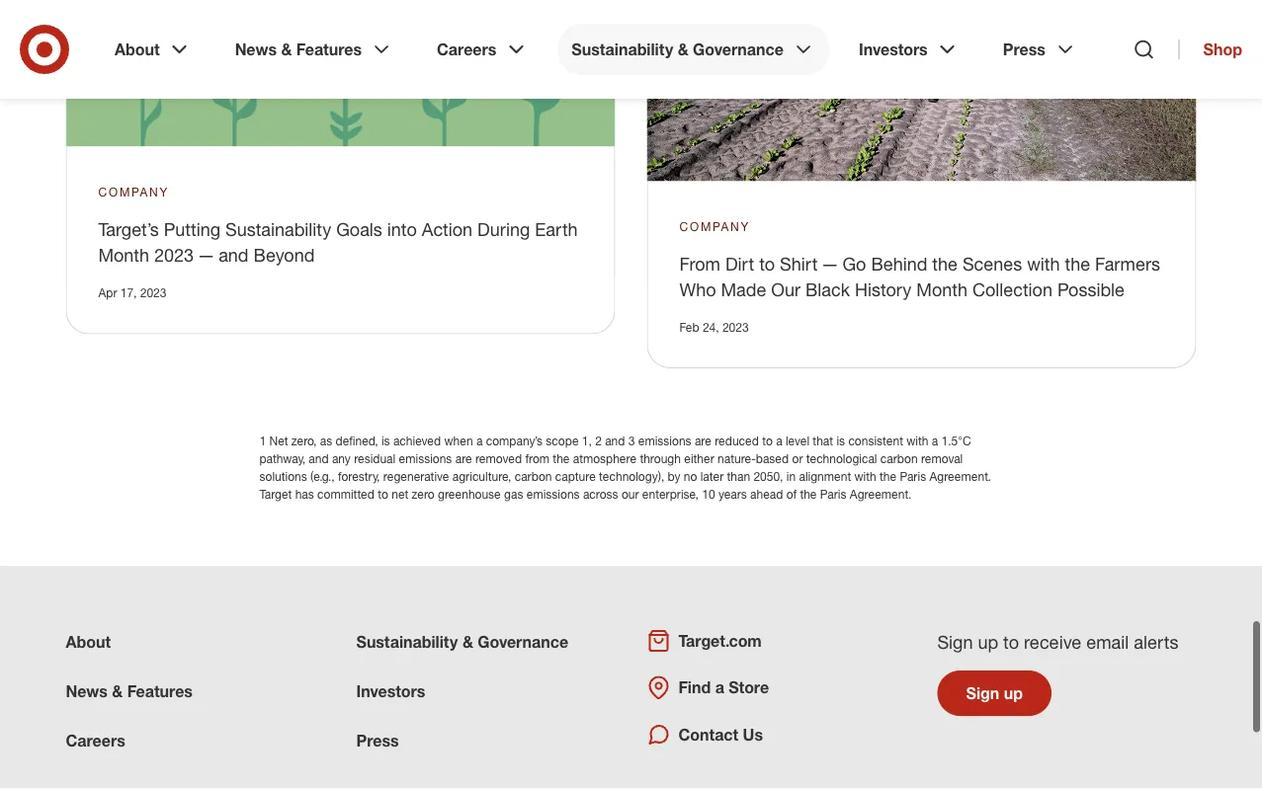 Task type: vqa. For each thing, say whether or not it's contained in the screenshot.
common
no



Task type: describe. For each thing, give the bounding box(es) containing it.
zero
[[412, 487, 435, 502]]

from
[[525, 451, 550, 466]]

action
[[422, 219, 473, 240]]

company link for target's
[[98, 183, 169, 201]]

feb
[[680, 320, 700, 335]]

go
[[843, 253, 867, 274]]

about link for news & features link associated with careers 'link' associated with investors link for the right press 'link'
[[101, 24, 205, 75]]

1,
[[582, 434, 592, 448]]

during
[[478, 219, 530, 240]]

target's putting sustainability goals into action during earth month 2023 — and beyond
[[98, 219, 578, 266]]

careers link for investors link for leftmost press 'link'
[[66, 732, 125, 751]]

1 horizontal spatial emissions
[[527, 487, 580, 502]]

from dirt to shirt — go behind the scenes with the farmers who made our black history month collection possible
[[680, 253, 1161, 300]]

news for careers 'link' for investors link for leftmost press 'link' news & features link
[[66, 682, 108, 702]]

1 vertical spatial are
[[456, 451, 472, 466]]

shirt
[[780, 253, 818, 274]]

agriculture,
[[453, 469, 512, 484]]

shop link
[[1179, 40, 1243, 59]]

sign for sign up to receive email alerts
[[938, 632, 973, 653]]

from dirt to shirt — go behind the scenes with the farmers who made our black history month collection possible link
[[680, 253, 1161, 300]]

the down consistent at right
[[880, 469, 897, 484]]

news & features for leftmost press 'link'
[[66, 682, 193, 702]]

and inside target's putting sustainability goals into action during earth month 2023 — and beyond
[[219, 245, 249, 266]]

to up based
[[762, 434, 773, 448]]

based
[[756, 451, 789, 466]]

2023 inside target's putting sustainability goals into action during earth month 2023 — and beyond
[[154, 245, 194, 266]]

sustainability for bottom sustainability & governance link
[[356, 633, 458, 652]]

2 vertical spatial with
[[855, 469, 877, 484]]

or
[[792, 451, 803, 466]]

years
[[719, 487, 747, 502]]

earth
[[535, 219, 578, 240]]

possible
[[1058, 279, 1125, 300]]

month inside target's putting sustainability goals into action during earth month 2023 — and beyond
[[98, 245, 149, 266]]

sustainability inside target's putting sustainability goals into action during earth month 2023 — and beyond
[[225, 219, 331, 240]]

technological
[[807, 451, 877, 466]]

0 horizontal spatial press link
[[356, 732, 399, 751]]

sign up link
[[938, 671, 1052, 717]]

company link for from
[[680, 218, 751, 235]]

store
[[729, 679, 769, 698]]

goals
[[336, 219, 382, 240]]

target
[[260, 487, 292, 502]]

into
[[387, 219, 417, 240]]

0 vertical spatial paris
[[900, 469, 927, 484]]

company's
[[486, 434, 543, 448]]

2 horizontal spatial emissions
[[638, 434, 692, 448]]

news for news & features link associated with careers 'link' associated with investors link for the right press 'link'
[[235, 40, 277, 59]]

our
[[622, 487, 639, 502]]

shop
[[1204, 40, 1243, 59]]

consistent
[[849, 434, 904, 448]]

capture
[[555, 469, 596, 484]]

as
[[320, 434, 332, 448]]

has
[[295, 487, 314, 502]]

contact us link
[[647, 724, 763, 748]]

1 horizontal spatial agreement.
[[930, 469, 992, 484]]

history
[[855, 279, 912, 300]]

from
[[680, 253, 721, 274]]

careers link for investors link for the right press 'link'
[[423, 24, 542, 75]]

0 horizontal spatial paris
[[820, 487, 847, 502]]

sign up to receive email alerts
[[938, 632, 1179, 653]]

17,
[[120, 286, 137, 300]]

features for the right press 'link'
[[296, 40, 362, 59]]

of
[[787, 487, 797, 502]]

1 vertical spatial with
[[907, 434, 929, 448]]

1 vertical spatial emissions
[[399, 451, 452, 466]]

net
[[269, 434, 288, 448]]

residual
[[354, 451, 396, 466]]

who
[[680, 279, 716, 300]]

behind
[[871, 253, 928, 274]]

alignment
[[799, 469, 851, 484]]

greenhouse
[[438, 487, 501, 502]]

about for leftmost press 'link'
[[66, 633, 111, 652]]

regenerative
[[383, 469, 449, 484]]

committed
[[317, 487, 375, 502]]

find a store link
[[647, 677, 769, 701]]

to left receive
[[1004, 632, 1019, 653]]

careers for the right press 'link'
[[437, 40, 497, 59]]

dirt
[[726, 253, 755, 274]]

removed
[[476, 451, 522, 466]]

technology),
[[599, 469, 665, 484]]

across
[[583, 487, 619, 502]]

solutions
[[260, 469, 307, 484]]

month inside from dirt to shirt — go behind the scenes with the farmers who made our black history month collection possible
[[917, 279, 968, 300]]

apr
[[98, 286, 117, 300]]

governance for top sustainability & governance link
[[693, 40, 784, 59]]

1 vertical spatial sustainability & governance
[[356, 633, 569, 652]]

contact
[[679, 726, 739, 745]]

1.5°c
[[942, 434, 972, 448]]

— inside target's putting sustainability goals into action during earth month 2023 — and beyond
[[199, 245, 214, 266]]

1 horizontal spatial press link
[[989, 24, 1091, 75]]

feb 24, 2023
[[680, 320, 749, 335]]

apr 17, 2023
[[98, 286, 167, 300]]

with inside from dirt to shirt — go behind the scenes with the farmers who made our black history month collection possible
[[1027, 253, 1060, 274]]

0 vertical spatial sustainability & governance link
[[558, 24, 829, 75]]

either
[[684, 451, 715, 466]]

1 horizontal spatial are
[[695, 434, 712, 448]]

find a store
[[679, 679, 769, 698]]

collection
[[973, 279, 1053, 300]]

1 vertical spatial carbon
[[515, 469, 552, 484]]

press for the right press 'link'
[[1003, 40, 1046, 59]]

receive
[[1024, 632, 1082, 653]]

achieved
[[393, 434, 441, 448]]

in
[[787, 469, 796, 484]]

1 vertical spatial sustainability & governance link
[[356, 633, 569, 652]]

pathway,
[[260, 451, 306, 466]]

24,
[[703, 320, 719, 335]]

us
[[743, 726, 763, 745]]

zero,
[[292, 434, 317, 448]]

black
[[806, 279, 850, 300]]



Task type: locate. For each thing, give the bounding box(es) containing it.
with up collection at the right of page
[[1027, 253, 1060, 274]]

1 horizontal spatial careers
[[437, 40, 497, 59]]

1 vertical spatial news & features
[[66, 682, 193, 702]]

target's
[[98, 219, 159, 240]]

a
[[477, 434, 483, 448], [776, 434, 783, 448], [932, 434, 939, 448], [716, 679, 725, 698]]

2 vertical spatial and
[[309, 451, 329, 466]]

1 vertical spatial investors
[[356, 682, 425, 702]]

text image
[[66, 0, 615, 147]]

1 vertical spatial news
[[66, 682, 108, 702]]

month down behind
[[917, 279, 968, 300]]

1 vertical spatial agreement.
[[850, 487, 912, 502]]

investors for leftmost press 'link'
[[356, 682, 425, 702]]

1 vertical spatial company
[[680, 219, 751, 234]]

up for sign up
[[1004, 684, 1023, 704]]

carbon
[[881, 451, 918, 466], [515, 469, 552, 484]]

sign up sign up
[[938, 632, 973, 653]]

our
[[772, 279, 801, 300]]

about link for careers 'link' for investors link for leftmost press 'link' news & features link
[[66, 633, 111, 652]]

removal
[[921, 451, 963, 466]]

emissions down capture at the left
[[527, 487, 580, 502]]

sign up
[[966, 684, 1023, 704]]

0 vertical spatial about link
[[101, 24, 205, 75]]

2 is from the left
[[837, 434, 845, 448]]

0 horizontal spatial are
[[456, 451, 472, 466]]

1 vertical spatial paris
[[820, 487, 847, 502]]

agreement.
[[930, 469, 992, 484], [850, 487, 912, 502]]

0 vertical spatial investors link
[[845, 24, 974, 75]]

month down target's
[[98, 245, 149, 266]]

press for leftmost press 'link'
[[356, 732, 399, 751]]

0 vertical spatial investors
[[859, 40, 928, 59]]

2
[[595, 434, 602, 448]]

features for leftmost press 'link'
[[127, 682, 193, 702]]

the down scope
[[553, 451, 570, 466]]

(e.g.,
[[311, 469, 335, 484]]

1 vertical spatial careers link
[[66, 732, 125, 751]]

no
[[684, 469, 697, 484]]

investors link for leftmost press 'link'
[[356, 682, 425, 702]]

news & features for the right press 'link'
[[235, 40, 362, 59]]

later
[[701, 469, 724, 484]]

sign for sign up
[[966, 684, 1000, 704]]

are down when
[[456, 451, 472, 466]]

are up either at the bottom right of the page
[[695, 434, 712, 448]]

enterprise,
[[642, 487, 699, 502]]

1 horizontal spatial news
[[235, 40, 277, 59]]

1 vertical spatial about
[[66, 633, 111, 652]]

1 horizontal spatial and
[[309, 451, 329, 466]]

1 vertical spatial month
[[917, 279, 968, 300]]

0 vertical spatial emissions
[[638, 434, 692, 448]]

and
[[219, 245, 249, 266], [605, 434, 625, 448], [309, 451, 329, 466]]

and up (e.g.,
[[309, 451, 329, 466]]

0 horizontal spatial agreement.
[[850, 487, 912, 502]]

sign down the sign up to receive email alerts
[[966, 684, 1000, 704]]

gas
[[504, 487, 523, 502]]

0 horizontal spatial carbon
[[515, 469, 552, 484]]

0 vertical spatial careers
[[437, 40, 497, 59]]

defined,
[[336, 434, 378, 448]]

1 vertical spatial news & features link
[[66, 682, 193, 702]]

1 is from the left
[[382, 434, 390, 448]]

1 horizontal spatial governance
[[693, 40, 784, 59]]

1 horizontal spatial up
[[1004, 684, 1023, 704]]

company up target's
[[98, 185, 169, 200]]

10
[[702, 487, 715, 502]]

0 horizontal spatial careers link
[[66, 732, 125, 751]]

the right behind
[[933, 253, 958, 274]]

— inside from dirt to shirt — go behind the scenes with the farmers who made our black history month collection possible
[[823, 253, 838, 274]]

0 vertical spatial about
[[115, 40, 160, 59]]

sustainability for top sustainability & governance link
[[572, 40, 674, 59]]

0 vertical spatial press link
[[989, 24, 1091, 75]]

0 horizontal spatial company link
[[98, 183, 169, 201]]

company link
[[98, 183, 169, 201], [680, 218, 751, 235]]

company link up target's
[[98, 183, 169, 201]]

is up residual
[[382, 434, 390, 448]]

0 vertical spatial 2023
[[154, 245, 194, 266]]

than
[[727, 469, 751, 484]]

up for sign up to receive email alerts
[[978, 632, 999, 653]]

that
[[813, 434, 834, 448]]

1 vertical spatial press link
[[356, 732, 399, 751]]

0 horizontal spatial press
[[356, 732, 399, 751]]

nature-
[[718, 451, 756, 466]]

agreement. down removal
[[930, 469, 992, 484]]

0 vertical spatial carbon
[[881, 451, 918, 466]]

1 net zero, as defined, is achieved when a company's scope 1, 2 and 3 emissions are reduced to a level that is consistent with a 1.5°c pathway, and any residual emissions are removed from the atmosphere through either nature-based or technological carbon removal solutions (e.g., forestry, regenerative agriculture, carbon capture technology), by no later than 2050, in alignment with the paris agreement. target has committed to net zero greenhouse gas emissions across our enterprise, 10 years ahead of the paris agreement.
[[260, 434, 992, 502]]

agreement. down technological
[[850, 487, 912, 502]]

up up sign up
[[978, 632, 999, 653]]

through
[[640, 451, 681, 466]]

about for the right press 'link'
[[115, 40, 160, 59]]

0 horizontal spatial is
[[382, 434, 390, 448]]

the right of
[[800, 487, 817, 502]]

2 vertical spatial emissions
[[527, 487, 580, 502]]

0 horizontal spatial emissions
[[399, 451, 452, 466]]

1 horizontal spatial features
[[296, 40, 362, 59]]

1 vertical spatial company link
[[680, 218, 751, 235]]

1 vertical spatial 2023
[[140, 286, 167, 300]]

1 horizontal spatial is
[[837, 434, 845, 448]]

emissions down achieved
[[399, 451, 452, 466]]

1 vertical spatial and
[[605, 434, 625, 448]]

0 horizontal spatial investors
[[356, 682, 425, 702]]

carbon down from on the bottom of the page
[[515, 469, 552, 484]]

1 vertical spatial sustainability
[[225, 219, 331, 240]]

2 vertical spatial 2023
[[723, 320, 749, 335]]

sustainability & governance
[[572, 40, 784, 59], [356, 633, 569, 652]]

0 horizontal spatial news
[[66, 682, 108, 702]]

news & features link for careers 'link' associated with investors link for the right press 'link'
[[221, 24, 407, 75]]

0 vertical spatial news & features link
[[221, 24, 407, 75]]

and down putting
[[219, 245, 249, 266]]

1 vertical spatial features
[[127, 682, 193, 702]]

emissions
[[638, 434, 692, 448], [399, 451, 452, 466], [527, 487, 580, 502]]

and left the 3
[[605, 434, 625, 448]]

0 vertical spatial features
[[296, 40, 362, 59]]

0 vertical spatial sign
[[938, 632, 973, 653]]

emissions up through
[[638, 434, 692, 448]]

investors link for the right press 'link'
[[845, 24, 974, 75]]

carbon down consistent at right
[[881, 451, 918, 466]]

press inside 'link'
[[1003, 40, 1046, 59]]

news
[[235, 40, 277, 59], [66, 682, 108, 702]]

0 vertical spatial agreement.
[[930, 469, 992, 484]]

made
[[721, 279, 767, 300]]

2023 down putting
[[154, 245, 194, 266]]

2023 for from
[[723, 320, 749, 335]]

0 vertical spatial company link
[[98, 183, 169, 201]]

0 vertical spatial and
[[219, 245, 249, 266]]

with down technological
[[855, 469, 877, 484]]

0 horizontal spatial sustainability & governance
[[356, 633, 569, 652]]

investors link
[[845, 24, 974, 75], [356, 682, 425, 702]]

0 vertical spatial news & features
[[235, 40, 362, 59]]

0 horizontal spatial month
[[98, 245, 149, 266]]

1 horizontal spatial press
[[1003, 40, 1046, 59]]

careers for leftmost press 'link'
[[66, 732, 125, 751]]

reduced
[[715, 434, 759, 448]]

1 horizontal spatial carbon
[[881, 451, 918, 466]]

with up removal
[[907, 434, 929, 448]]

1 horizontal spatial investors link
[[845, 24, 974, 75]]

farmers
[[1096, 253, 1161, 274]]

net
[[392, 487, 409, 502]]

when
[[444, 434, 473, 448]]

1 horizontal spatial company
[[680, 219, 751, 234]]

3
[[629, 434, 635, 448]]

company for from
[[680, 219, 751, 234]]

1 vertical spatial press
[[356, 732, 399, 751]]

1 vertical spatial investors link
[[356, 682, 425, 702]]

atmosphere
[[573, 451, 637, 466]]

a up removal
[[932, 434, 939, 448]]

governance for bottom sustainability & governance link
[[478, 633, 569, 652]]

0 vertical spatial governance
[[693, 40, 784, 59]]

0 vertical spatial company
[[98, 185, 169, 200]]

1 vertical spatial about link
[[66, 633, 111, 652]]

investors for the right press 'link'
[[859, 40, 928, 59]]

1 horizontal spatial —
[[823, 253, 838, 274]]

target's putting sustainability goals into action during earth month 2023 — and beyond link
[[98, 219, 578, 266]]

governance
[[693, 40, 784, 59], [478, 633, 569, 652]]

up down the sign up to receive email alerts
[[1004, 684, 1023, 704]]

1 horizontal spatial news & features link
[[221, 24, 407, 75]]

1
[[260, 434, 266, 448]]

sustainability & governance link
[[558, 24, 829, 75], [356, 633, 569, 652]]

target.com link
[[647, 630, 762, 654]]

paris down "alignment"
[[820, 487, 847, 502]]

0 vertical spatial sustainability
[[572, 40, 674, 59]]

0 vertical spatial month
[[98, 245, 149, 266]]

0 vertical spatial up
[[978, 632, 999, 653]]

email
[[1087, 632, 1129, 653]]

company
[[98, 185, 169, 200], [680, 219, 751, 234]]

2023 right 17,
[[140, 286, 167, 300]]

scope
[[546, 434, 579, 448]]

0 horizontal spatial governance
[[478, 633, 569, 652]]

1 vertical spatial sign
[[966, 684, 1000, 704]]

0 horizontal spatial about
[[66, 633, 111, 652]]

1 vertical spatial governance
[[478, 633, 569, 652]]

is right that
[[837, 434, 845, 448]]

a right find
[[716, 679, 725, 698]]

0 horizontal spatial company
[[98, 185, 169, 200]]

news & features link
[[221, 24, 407, 75], [66, 682, 193, 702]]

company for target's
[[98, 185, 169, 200]]

paris down removal
[[900, 469, 927, 484]]

careers
[[437, 40, 497, 59], [66, 732, 125, 751]]

1 horizontal spatial investors
[[859, 40, 928, 59]]

alerts
[[1134, 632, 1179, 653]]

level
[[786, 434, 810, 448]]

1 horizontal spatial news & features
[[235, 40, 362, 59]]

0 horizontal spatial investors link
[[356, 682, 425, 702]]

beyond
[[254, 245, 315, 266]]

0 vertical spatial press
[[1003, 40, 1046, 59]]

sustainability
[[572, 40, 674, 59], [225, 219, 331, 240], [356, 633, 458, 652]]

— down putting
[[199, 245, 214, 266]]

&
[[281, 40, 292, 59], [678, 40, 689, 59], [463, 633, 473, 652], [112, 682, 123, 702]]

1 horizontal spatial company link
[[680, 218, 751, 235]]

find
[[679, 679, 711, 698]]

the up possible
[[1065, 253, 1091, 274]]

to
[[759, 253, 775, 274], [762, 434, 773, 448], [378, 487, 388, 502], [1004, 632, 1019, 653]]

company link up from
[[680, 218, 751, 235]]

1 vertical spatial up
[[1004, 684, 1023, 704]]

scenes
[[963, 253, 1023, 274]]

2023
[[154, 245, 194, 266], [140, 286, 167, 300], [723, 320, 749, 335]]

2050,
[[754, 469, 784, 484]]

press
[[1003, 40, 1046, 59], [356, 732, 399, 751]]

1 horizontal spatial careers link
[[423, 24, 542, 75]]

—
[[199, 245, 214, 266], [823, 253, 838, 274]]

about
[[115, 40, 160, 59], [66, 633, 111, 652]]

0 horizontal spatial up
[[978, 632, 999, 653]]

press link
[[989, 24, 1091, 75], [356, 732, 399, 751]]

a right when
[[477, 434, 483, 448]]

is
[[382, 434, 390, 448], [837, 434, 845, 448]]

sign inside sign up link
[[966, 684, 1000, 704]]

news & features
[[235, 40, 362, 59], [66, 682, 193, 702]]

2 horizontal spatial and
[[605, 434, 625, 448]]

putting
[[164, 219, 220, 240]]

1 horizontal spatial sustainability
[[356, 633, 458, 652]]

1 horizontal spatial with
[[907, 434, 929, 448]]

by
[[668, 469, 681, 484]]

governance inside sustainability & governance link
[[693, 40, 784, 59]]

to inside from dirt to shirt — go behind the scenes with the farmers who made our black history month collection possible
[[759, 253, 775, 274]]

news & features link for careers 'link' for investors link for leftmost press 'link'
[[66, 682, 193, 702]]

any
[[332, 451, 351, 466]]

2023 for target's
[[140, 286, 167, 300]]

company up from
[[680, 219, 751, 234]]

from dirt to shirt image
[[647, 0, 1197, 181]]

a left level
[[776, 434, 783, 448]]

up
[[978, 632, 999, 653], [1004, 684, 1023, 704]]

to right dirt
[[759, 253, 775, 274]]

0 horizontal spatial —
[[199, 245, 214, 266]]

2023 right 24,
[[723, 320, 749, 335]]

contact us
[[679, 726, 763, 745]]

target.com
[[679, 632, 762, 651]]

1 horizontal spatial sustainability & governance
[[572, 40, 784, 59]]

to left net
[[378, 487, 388, 502]]

forestry,
[[338, 469, 380, 484]]

— left go
[[823, 253, 838, 274]]

0 vertical spatial careers link
[[423, 24, 542, 75]]

about link
[[101, 24, 205, 75], [66, 633, 111, 652]]

ahead
[[751, 487, 783, 502]]

2 horizontal spatial sustainability
[[572, 40, 674, 59]]

with
[[1027, 253, 1060, 274], [907, 434, 929, 448], [855, 469, 877, 484]]



